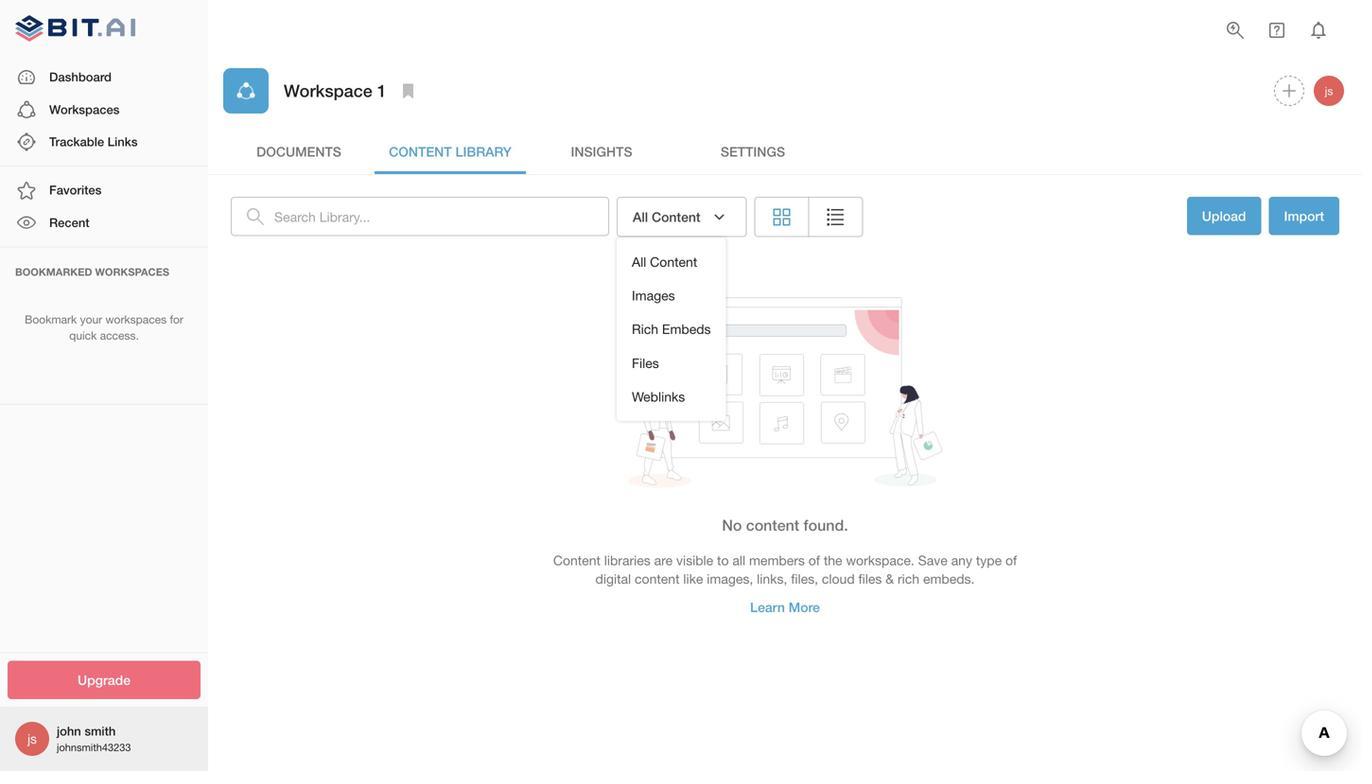Task type: describe. For each thing, give the bounding box(es) containing it.
Search Library... search field
[[274, 197, 609, 236]]

found.
[[804, 516, 849, 534]]

2 of from the left
[[1006, 553, 1018, 568]]

no content found.
[[722, 516, 849, 534]]

to
[[717, 553, 729, 568]]

quick
[[69, 329, 97, 342]]

content library
[[389, 144, 512, 159]]

1 all content button from the top
[[617, 197, 747, 237]]

1 of from the left
[[809, 553, 820, 568]]

documents
[[257, 144, 342, 159]]

&
[[886, 571, 894, 587]]

1 vertical spatial js
[[27, 731, 37, 747]]

library
[[456, 144, 512, 159]]

favorites button
[[0, 174, 208, 207]]

workspace 1
[[284, 80, 387, 101]]

0 vertical spatial all
[[633, 209, 648, 225]]

files
[[632, 355, 659, 371]]

rich embeds
[[632, 321, 711, 337]]

all
[[733, 553, 746, 568]]

content library link
[[375, 129, 526, 174]]

libraries
[[605, 553, 651, 568]]

learn more
[[751, 600, 820, 615]]

john smith johnsmith43233
[[57, 724, 131, 754]]

type
[[977, 553, 1002, 568]]

favorites
[[49, 183, 102, 197]]

your
[[80, 313, 102, 326]]

1 vertical spatial all content
[[632, 254, 698, 270]]

rich
[[898, 571, 920, 587]]

content inside content libraries are visible to all members of the workspace. save any type of digital content like images, links, files, cloud files & rich embeds.
[[635, 571, 680, 587]]

files,
[[791, 571, 819, 587]]

johnsmith43233
[[57, 741, 131, 754]]

workspaces
[[95, 266, 169, 278]]

upgrade button
[[8, 661, 201, 699]]

bookmark
[[25, 313, 77, 326]]

workspaces button
[[0, 93, 208, 126]]

dashboard
[[49, 70, 112, 84]]

trackable links
[[49, 134, 138, 149]]

tab list containing documents
[[223, 129, 1348, 174]]

visible
[[677, 553, 714, 568]]

import button
[[1270, 197, 1340, 235]]

learn
[[751, 600, 785, 615]]

bookmark image
[[397, 79, 420, 102]]

embeds
[[662, 321, 711, 337]]

no
[[722, 516, 742, 534]]

content inside content library link
[[389, 144, 452, 159]]

bookmark your workspaces for quick access.
[[25, 313, 183, 342]]



Task type: vqa. For each thing, say whether or not it's contained in the screenshot.
CONTENT LIBRARIES ARE VISIBLE TO ALL MEMBERS OF THE WORKSPACE. SAVE ANY TYPE OF DIGITAL CONTENT LIKE IMAGES, LINKS, FILES, CLOUD FILES & RICH EMBEDS. at the bottom of the page
yes



Task type: locate. For each thing, give the bounding box(es) containing it.
of
[[809, 553, 820, 568], [1006, 553, 1018, 568]]

links,
[[757, 571, 788, 587]]

rich embeds button
[[617, 312, 726, 346]]

of right type
[[1006, 553, 1018, 568]]

dashboard button
[[0, 61, 208, 93]]

save
[[919, 553, 948, 568]]

1 horizontal spatial content
[[746, 516, 800, 534]]

all content
[[633, 209, 701, 225], [632, 254, 698, 270]]

0 vertical spatial all content button
[[617, 197, 747, 237]]

all content button up images
[[617, 245, 726, 279]]

all up images
[[632, 254, 647, 270]]

images
[[632, 288, 675, 303]]

rich
[[632, 321, 659, 337]]

content inside content libraries are visible to all members of the workspace. save any type of digital content like images, links, files, cloud files & rich embeds.
[[553, 553, 601, 568]]

more
[[789, 600, 820, 615]]

of left the
[[809, 553, 820, 568]]

0 horizontal spatial content
[[635, 571, 680, 587]]

weblinks button
[[617, 380, 726, 414]]

all content button up images button in the top of the page
[[617, 197, 747, 237]]

for
[[170, 313, 183, 326]]

smith
[[85, 724, 116, 739]]

files
[[859, 571, 882, 587]]

bookmarked workspaces
[[15, 266, 169, 278]]

files button
[[617, 346, 726, 380]]

js button
[[1312, 73, 1348, 109]]

content
[[746, 516, 800, 534], [635, 571, 680, 587]]

settings
[[721, 144, 786, 159]]

the
[[824, 553, 843, 568]]

upload
[[1203, 208, 1247, 224]]

0 vertical spatial all content
[[633, 209, 701, 225]]

cloud
[[822, 571, 855, 587]]

content down are
[[635, 571, 680, 587]]

1 vertical spatial all
[[632, 254, 647, 270]]

workspace.
[[846, 553, 915, 568]]

1 horizontal spatial js
[[1326, 84, 1334, 97]]

embeds.
[[924, 571, 975, 587]]

bookmarked
[[15, 266, 92, 278]]

like
[[684, 571, 704, 587]]

import
[[1285, 208, 1325, 224]]

are
[[655, 553, 673, 568]]

all
[[633, 209, 648, 225], [632, 254, 647, 270]]

0 vertical spatial content
[[746, 516, 800, 534]]

workspace
[[284, 80, 373, 101]]

documents link
[[223, 129, 375, 174]]

john
[[57, 724, 81, 739]]

links
[[108, 134, 138, 149]]

trackable
[[49, 134, 104, 149]]

0 horizontal spatial js
[[27, 731, 37, 747]]

0 horizontal spatial of
[[809, 553, 820, 568]]

trackable links button
[[0, 126, 208, 158]]

2 all content button from the top
[[617, 245, 726, 279]]

workspaces
[[105, 313, 167, 326]]

images,
[[707, 571, 754, 587]]

digital
[[596, 571, 631, 587]]

recent
[[49, 215, 90, 230]]

1
[[377, 80, 387, 101]]

content libraries are visible to all members of the workspace. save any type of digital content like images, links, files, cloud files & rich embeds.
[[553, 553, 1018, 587]]

group
[[755, 197, 864, 237]]

js
[[1326, 84, 1334, 97], [27, 731, 37, 747]]

any
[[952, 553, 973, 568]]

weblinks
[[632, 389, 685, 404]]

1 horizontal spatial of
[[1006, 553, 1018, 568]]

members
[[750, 553, 805, 568]]

recent button
[[0, 207, 208, 239]]

0 vertical spatial js
[[1326, 84, 1334, 97]]

upload button
[[1188, 197, 1262, 237], [1188, 197, 1262, 235]]

insights
[[571, 144, 633, 159]]

workspaces
[[49, 102, 120, 117]]

upgrade
[[78, 672, 131, 688]]

insights link
[[526, 129, 678, 174]]

tab list
[[223, 129, 1348, 174]]

access.
[[100, 329, 139, 342]]

content up members
[[746, 516, 800, 534]]

1 vertical spatial content
[[635, 571, 680, 587]]

1 vertical spatial all content button
[[617, 245, 726, 279]]

settings link
[[678, 129, 829, 174]]

all content button
[[617, 197, 747, 237], [617, 245, 726, 279]]

js inside 'js' button
[[1326, 84, 1334, 97]]

all down insights link
[[633, 209, 648, 225]]

content
[[389, 144, 452, 159], [652, 209, 701, 225], [650, 254, 698, 270], [553, 553, 601, 568]]

images button
[[617, 279, 726, 312]]

learn more link
[[735, 588, 836, 627]]



